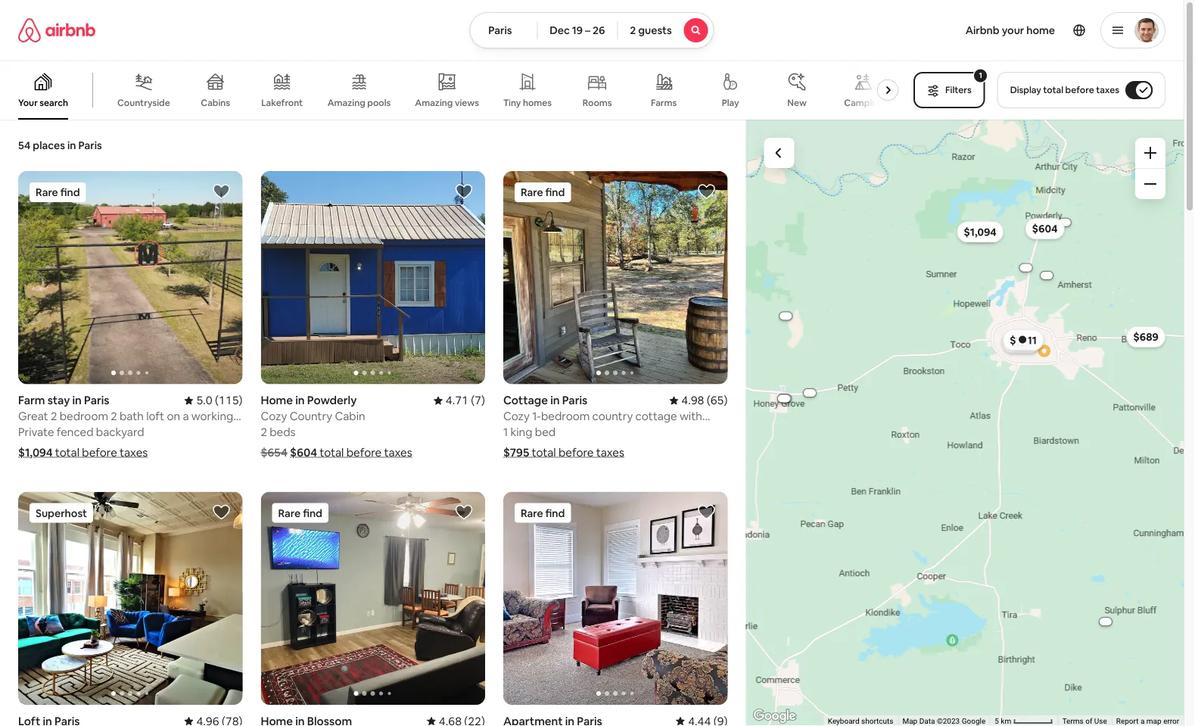 Task type: vqa. For each thing, say whether or not it's contained in the screenshot.
$689
yes



Task type: describe. For each thing, give the bounding box(es) containing it.
paris button
[[470, 12, 538, 48]]

home
[[261, 393, 293, 408]]

$878 button
[[1002, 332, 1041, 353]]

dec
[[550, 23, 570, 37]]

amazing views
[[415, 97, 479, 108]]

lakefront
[[261, 97, 303, 109]]

display total before taxes button
[[998, 72, 1166, 108]]

add to wishlist: farm stay in paris image
[[212, 182, 230, 201]]

$1,843 button
[[1091, 618, 1121, 626]]

terms of use
[[1063, 717, 1107, 726]]

beds
[[270, 425, 296, 440]]

a
[[1141, 717, 1145, 726]]

keyboard shortcuts
[[828, 717, 894, 726]]

in inside home in powderly cozy country cabin 2 beds $654 $604 total before taxes
[[295, 393, 305, 408]]

add to wishlist: home in powderly image
[[455, 182, 473, 201]]

filters
[[946, 84, 972, 96]]

paris right 'places'
[[78, 139, 102, 152]]

taxes inside home in powderly cozy country cabin 2 beds $654 $604 total before taxes
[[384, 445, 412, 460]]

play
[[722, 97, 739, 109]]

cabin
[[335, 409, 365, 424]]

$604 button
[[1025, 218, 1065, 239]]

before inside 1 king bed $795 total before taxes
[[559, 445, 594, 460]]

paris up 1 king bed $795 total before taxes
[[562, 393, 588, 408]]

country
[[290, 409, 332, 424]]

add to wishlist: cottage in paris image
[[698, 182, 716, 201]]

new
[[788, 97, 807, 109]]

home in powderly cozy country cabin 2 beds $654 $604 total before taxes
[[261, 393, 412, 460]]

of
[[1086, 717, 1093, 726]]

©2023
[[937, 717, 960, 726]]

total inside "private fenced backyard $1,094 total before taxes"
[[55, 445, 79, 460]]

display
[[1011, 84, 1042, 96]]

add to wishlist: loft in paris image
[[212, 503, 230, 521]]

cottage in paris
[[503, 393, 588, 408]]

before inside "private fenced backyard $1,094 total before taxes"
[[82, 445, 117, 460]]

in right stay
[[72, 393, 82, 408]]

before inside button
[[1066, 84, 1095, 96]]

in right 'places'
[[67, 139, 76, 152]]

$654
[[261, 445, 288, 460]]

$1,111
[[1010, 333, 1037, 347]]

in right cottage
[[551, 393, 560, 408]]

26
[[593, 23, 605, 37]]

km
[[1001, 717, 1012, 726]]

places
[[33, 139, 65, 152]]

$1,094 inside "private fenced backyard $1,094 total before taxes"
[[18, 445, 53, 460]]

5.0
[[196, 393, 213, 408]]

2 guests button
[[617, 12, 715, 48]]

group containing amazing views
[[0, 61, 905, 120]]

map
[[1147, 717, 1162, 726]]

4.96 out of 5 average rating,  78 reviews image
[[184, 714, 243, 726]]

19
[[572, 23, 583, 37]]

dec 19 – 26 button
[[537, 12, 618, 48]]

home
[[1027, 23, 1055, 37]]

$795 inside 1 king bed $795 total before taxes
[[503, 445, 529, 460]]

airbnb your home link
[[957, 14, 1065, 46]]

private fenced backyard $1,094 total before taxes
[[18, 425, 148, 460]]

–
[[585, 23, 591, 37]]

keyboard shortcuts button
[[828, 716, 894, 726]]

google map
showing 35 stays. region
[[746, 120, 1184, 726]]

airbnb
[[966, 23, 1000, 37]]

1 for 1
[[979, 70, 983, 80]]

54
[[18, 139, 31, 152]]

rooms
[[583, 97, 612, 109]]

farms
[[651, 97, 677, 109]]

54 places in paris
[[18, 139, 102, 152]]

your search
[[18, 97, 68, 109]]

1 for 1 king bed $795 total before taxes
[[503, 425, 508, 440]]

dec 19 – 26
[[550, 23, 605, 37]]

taxes inside 1 king bed $795 total before taxes
[[596, 445, 625, 460]]

4.98 out of 5 average rating,  65 reviews image
[[670, 393, 728, 408]]

guests
[[638, 23, 672, 37]]

use
[[1095, 717, 1107, 726]]

zoom in image
[[1145, 147, 1157, 159]]

paris inside button
[[489, 23, 512, 37]]

(7)
[[471, 393, 485, 408]]

views
[[455, 97, 479, 108]]

4.71
[[446, 393, 469, 408]]

(65)
[[707, 393, 728, 408]]

error
[[1164, 717, 1180, 726]]

cottage
[[503, 393, 548, 408]]



Task type: locate. For each thing, give the bounding box(es) containing it.
search
[[40, 97, 68, 109]]

cabins
[[201, 97, 230, 109]]

add to wishlist: home in blossom image
[[455, 503, 473, 521]]

shortcuts
[[861, 717, 894, 726]]

add to wishlist: apartment in paris image
[[698, 503, 716, 521]]

amazing left pools
[[328, 97, 365, 109]]

4.98
[[682, 393, 705, 408]]

total inside button
[[1044, 84, 1064, 96]]

1 vertical spatial $1,094
[[18, 445, 53, 460]]

0 horizontal spatial $1,094
[[18, 445, 53, 460]]

fenced
[[57, 425, 94, 440]]

$604 inside home in powderly cozy country cabin 2 beds $654 $604 total before taxes
[[290, 445, 317, 460]]

$795 button
[[960, 221, 998, 242]]

amazing for amazing views
[[415, 97, 453, 108]]

$689 button
[[1127, 326, 1166, 348]]

report a map error link
[[1116, 717, 1180, 726]]

private
[[18, 425, 54, 440]]

1 vertical spatial $604
[[290, 445, 317, 460]]

zoom out image
[[1145, 178, 1157, 190]]

$1,094 left the $604 button
[[964, 225, 997, 239]]

1 left king
[[503, 425, 508, 440]]

tiny
[[503, 97, 521, 109]]

before
[[1066, 84, 1095, 96], [82, 445, 117, 460], [347, 445, 382, 460], [559, 445, 594, 460]]

$795 left the $604 button
[[967, 224, 992, 238]]

farm
[[18, 393, 45, 408]]

$795 down king
[[503, 445, 529, 460]]

4.71 out of 5 average rating,  7 reviews image
[[434, 393, 485, 408]]

profile element
[[733, 0, 1166, 61]]

group
[[0, 61, 905, 120], [18, 171, 243, 384], [261, 171, 485, 384], [503, 171, 728, 384], [18, 492, 243, 705], [261, 492, 485, 705], [503, 492, 728, 705]]

0 vertical spatial $795
[[967, 224, 992, 238]]

before down cabin
[[347, 445, 382, 460]]

google image
[[750, 706, 800, 726]]

0 vertical spatial $604
[[1032, 222, 1058, 236]]

tiny homes
[[503, 97, 552, 109]]

None search field
[[470, 12, 715, 48]]

0 horizontal spatial 1
[[503, 425, 508, 440]]

taxes inside "private fenced backyard $1,094 total before taxes"
[[120, 445, 148, 460]]

2 left beds
[[261, 425, 267, 440]]

0 vertical spatial 1
[[979, 70, 983, 80]]

display total before taxes
[[1011, 84, 1120, 96]]

4.98 (65)
[[682, 393, 728, 408]]

total
[[1044, 84, 1064, 96], [55, 445, 79, 460], [320, 445, 344, 460], [532, 445, 556, 460]]

total right display
[[1044, 84, 1064, 96]]

homes
[[523, 97, 552, 109]]

king
[[511, 425, 533, 440]]

$689
[[1133, 330, 1159, 344]]

1 horizontal spatial amazing
[[415, 97, 453, 108]]

2 guests
[[630, 23, 672, 37]]

airbnb your home
[[966, 23, 1055, 37]]

before inside home in powderly cozy country cabin 2 beds $654 $604 total before taxes
[[347, 445, 382, 460]]

total down bed
[[532, 445, 556, 460]]

report a map error
[[1116, 717, 1180, 726]]

0 vertical spatial $1,094
[[964, 225, 997, 239]]

0 horizontal spatial $604
[[290, 445, 317, 460]]

1 inside 1 king bed $795 total before taxes
[[503, 425, 508, 440]]

2 inside home in powderly cozy country cabin 2 beds $654 $604 total before taxes
[[261, 425, 267, 440]]

cozy
[[261, 409, 287, 424]]

$1,303 button
[[769, 395, 799, 402]]

total inside home in powderly cozy country cabin 2 beds $654 $604 total before taxes
[[320, 445, 344, 460]]

amazing for amazing pools
[[328, 97, 365, 109]]

0 horizontal spatial amazing
[[328, 97, 365, 109]]

5 km
[[995, 717, 1013, 726]]

1 vertical spatial 2
[[261, 425, 267, 440]]

5
[[995, 717, 999, 726]]

0 horizontal spatial 2
[[261, 425, 267, 440]]

total down cabin
[[320, 445, 344, 460]]

$795 inside $795 button
[[967, 224, 992, 238]]

powderly
[[307, 393, 357, 408]]

0 vertical spatial 2
[[630, 23, 636, 37]]

$1,094 button
[[957, 221, 1003, 242]]

(115)
[[215, 393, 243, 408]]

$604 inside button
[[1032, 222, 1058, 236]]

$604
[[1032, 222, 1058, 236], [290, 445, 317, 460]]

paris left dec
[[489, 23, 512, 37]]

1 vertical spatial $795
[[503, 445, 529, 460]]

$604 down beds
[[290, 445, 317, 460]]

$604 right "$1,094" button in the right of the page
[[1032, 222, 1058, 236]]

1 horizontal spatial 2
[[630, 23, 636, 37]]

1
[[979, 70, 983, 80], [503, 425, 508, 440]]

before down cottage in paris
[[559, 445, 594, 460]]

paris right stay
[[84, 393, 109, 408]]

amazing pools
[[328, 97, 391, 109]]

total inside 1 king bed $795 total before taxes
[[532, 445, 556, 460]]

1 down airbnb
[[979, 70, 983, 80]]

5 km button
[[990, 715, 1058, 726]]

before down backyard
[[82, 445, 117, 460]]

$1,843
[[1099, 619, 1112, 624]]

none search field containing paris
[[470, 12, 715, 48]]

map data ©2023 google
[[903, 717, 986, 726]]

2
[[630, 23, 636, 37], [261, 425, 267, 440]]

4.44 out of 5 average rating,  9 reviews image
[[676, 714, 728, 726]]

2 left guests
[[630, 23, 636, 37]]

backyard
[[96, 425, 144, 440]]

map
[[903, 717, 918, 726]]

4.68 out of 5 average rating,  22 reviews image
[[427, 714, 485, 726]]

in up country
[[295, 393, 305, 408]]

$795
[[967, 224, 992, 238], [503, 445, 529, 460]]

your
[[18, 97, 38, 109]]

1 horizontal spatial $604
[[1032, 222, 1058, 236]]

farm stay in paris
[[18, 393, 109, 408]]

report
[[1116, 717, 1139, 726]]

$1,111 button
[[1003, 330, 1044, 351]]

google
[[962, 717, 986, 726]]

5.0 (115)
[[196, 393, 243, 408]]

bed
[[535, 425, 556, 440]]

4.71 (7)
[[446, 393, 485, 408]]

pools
[[367, 97, 391, 109]]

keyboard
[[828, 717, 860, 726]]

amazing left views
[[415, 97, 453, 108]]

total down fenced
[[55, 445, 79, 460]]

paris
[[489, 23, 512, 37], [78, 139, 102, 152], [84, 393, 109, 408], [562, 393, 588, 408]]

2 inside button
[[630, 23, 636, 37]]

terms
[[1063, 717, 1084, 726]]

1 horizontal spatial $795
[[967, 224, 992, 238]]

stay
[[47, 393, 70, 408]]

5.0 out of 5 average rating,  115 reviews image
[[184, 393, 243, 408]]

countryside
[[117, 97, 170, 109]]

data
[[920, 717, 935, 726]]

your
[[1002, 23, 1025, 37]]

$1,094 down private
[[18, 445, 53, 460]]

terms of use link
[[1063, 717, 1107, 726]]

taxes inside button
[[1096, 84, 1120, 96]]

1 horizontal spatial $1,094
[[964, 225, 997, 239]]

camping
[[844, 97, 883, 109]]

$1,094
[[964, 225, 997, 239], [18, 445, 53, 460]]

1 horizontal spatial 1
[[979, 70, 983, 80]]

1 vertical spatial 1
[[503, 425, 508, 440]]

filters button
[[914, 72, 986, 108]]

before right display
[[1066, 84, 1095, 96]]

0 horizontal spatial $795
[[503, 445, 529, 460]]

1 king bed $795 total before taxes
[[503, 425, 625, 460]]

$1,094 inside button
[[964, 225, 997, 239]]



